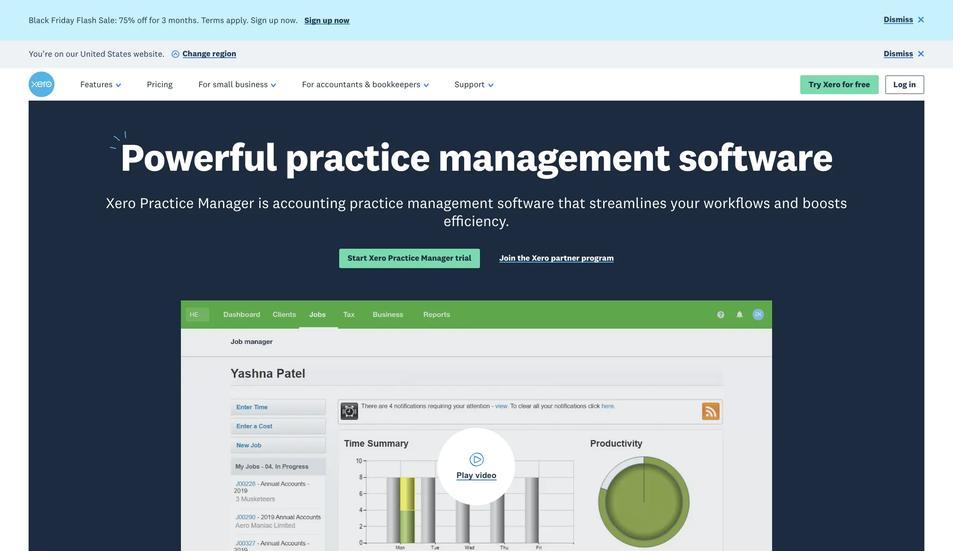 Task type: describe. For each thing, give the bounding box(es) containing it.
months.
[[168, 15, 199, 25]]

play video button
[[181, 300, 772, 551]]

now.
[[281, 15, 298, 25]]

0 vertical spatial management
[[438, 133, 671, 181]]

1 vertical spatial practice
[[388, 253, 420, 263]]

dismiss button for you're on our united states website.
[[884, 48, 925, 61]]

management inside xero practice manager is accounting practice management software that streamlines your workflows and boosts efficiency.
[[407, 193, 494, 212]]

try
[[809, 79, 822, 89]]

support
[[455, 79, 485, 90]]

support button
[[442, 69, 506, 101]]

join the xero partner program link
[[500, 253, 614, 266]]

join the xero partner program
[[500, 253, 614, 263]]

workflows
[[704, 193, 771, 212]]

friday
[[51, 15, 74, 25]]

terms
[[201, 15, 224, 25]]

play
[[457, 471, 473, 480]]

dismiss for you're on our united states website.
[[884, 49, 914, 59]]

region
[[212, 49, 236, 59]]

software inside xero practice manager is accounting practice management software that streamlines your workflows and boosts efficiency.
[[498, 193, 555, 212]]

change region
[[183, 49, 236, 59]]

1 horizontal spatial up
[[323, 15, 333, 25]]

start xero practice manager trial link
[[339, 249, 480, 268]]

sign up now
[[305, 15, 350, 25]]

&
[[365, 79, 371, 90]]

practice inside xero practice manager is accounting practice management software that streamlines your workflows and boosts efficiency.
[[350, 193, 404, 212]]

powerful
[[120, 133, 277, 181]]

manager inside xero practice manager is accounting practice management software that streamlines your workflows and boosts efficiency.
[[198, 193, 254, 212]]

75%
[[119, 15, 135, 25]]

on
[[54, 48, 64, 59]]

free
[[856, 79, 871, 89]]

small
[[213, 79, 233, 90]]

for for for small business
[[199, 79, 211, 90]]

is
[[258, 193, 269, 212]]

black
[[29, 15, 49, 25]]

accountants
[[317, 79, 363, 90]]

off
[[137, 15, 147, 25]]

xero practice manager is accounting practice management software that streamlines your workflows and boosts efficiency.
[[106, 193, 848, 230]]

and
[[774, 193, 799, 212]]

your
[[671, 193, 700, 212]]

0 vertical spatial for
[[149, 15, 160, 25]]

xero inside xero practice manager is accounting practice management software that streamlines your workflows and boosts efficiency.
[[106, 193, 136, 212]]

change region button
[[171, 48, 236, 61]]

for for for accountants & bookkeepers
[[302, 79, 314, 90]]

log in
[[894, 79, 917, 89]]

partner
[[551, 253, 580, 263]]

pricing
[[147, 79, 173, 90]]

xero homepage image
[[29, 72, 54, 98]]

3
[[162, 15, 166, 25]]

efficiency.
[[444, 211, 510, 230]]

practice management software
[[277, 133, 833, 181]]

apply.
[[226, 15, 249, 25]]

sign up now link
[[305, 15, 350, 27]]

in
[[909, 79, 917, 89]]

for small business button
[[186, 69, 289, 101]]

streamlines
[[590, 193, 667, 212]]

that
[[558, 193, 586, 212]]

business
[[235, 79, 268, 90]]

website.
[[133, 48, 165, 59]]



Task type: locate. For each thing, give the bounding box(es) containing it.
play video
[[457, 471, 497, 480]]

1 vertical spatial dismiss
[[884, 49, 914, 59]]

1 horizontal spatial manager
[[421, 253, 454, 263]]

join
[[500, 253, 516, 263]]

program
[[582, 253, 614, 263]]

practice
[[285, 133, 430, 181], [350, 193, 404, 212]]

features
[[80, 79, 113, 90]]

1 vertical spatial for
[[843, 79, 854, 89]]

0 vertical spatial dismiss button
[[884, 14, 925, 27]]

1 horizontal spatial sign
[[305, 15, 321, 25]]

now
[[334, 15, 350, 25]]

0 vertical spatial practice
[[285, 133, 430, 181]]

2 for from the left
[[302, 79, 314, 90]]

sign right the apply. on the left
[[251, 15, 267, 25]]

sign inside sign up now link
[[305, 15, 321, 25]]

you're
[[29, 48, 52, 59]]

united
[[80, 48, 105, 59]]

video
[[476, 471, 497, 480]]

for accountants & bookkeepers
[[302, 79, 421, 90]]

boosts
[[803, 193, 848, 212]]

for accountants & bookkeepers button
[[289, 69, 442, 101]]

for small business
[[199, 79, 268, 90]]

up
[[269, 15, 279, 25], [323, 15, 333, 25]]

up left the now.
[[269, 15, 279, 25]]

1 vertical spatial practice
[[350, 193, 404, 212]]

0 vertical spatial practice
[[140, 193, 194, 212]]

2 dismiss button from the top
[[884, 48, 925, 61]]

0 vertical spatial manager
[[198, 193, 254, 212]]

0 horizontal spatial sign
[[251, 15, 267, 25]]

for inside dropdown button
[[199, 79, 211, 90]]

0 horizontal spatial manager
[[198, 193, 254, 212]]

2 dismiss from the top
[[884, 49, 914, 59]]

dismiss
[[884, 14, 914, 24], [884, 49, 914, 59]]

1 vertical spatial management
[[407, 193, 494, 212]]

manager left trial
[[421, 253, 454, 263]]

for left accountants
[[302, 79, 314, 90]]

states
[[107, 48, 131, 59]]

bookkeepers
[[373, 79, 421, 90]]

accounting
[[273, 193, 346, 212]]

0 horizontal spatial for
[[149, 15, 160, 25]]

sign
[[251, 15, 267, 25], [305, 15, 321, 25]]

0 vertical spatial software
[[679, 133, 833, 181]]

0 horizontal spatial for
[[199, 79, 211, 90]]

dismiss for black friday flash sale: 75% off for 3 months. terms apply. sign up now.
[[884, 14, 914, 24]]

for left small
[[199, 79, 211, 90]]

try xero for free link
[[801, 75, 879, 94]]

software
[[679, 133, 833, 181], [498, 193, 555, 212]]

0 vertical spatial dismiss
[[884, 14, 914, 24]]

1 for from the left
[[199, 79, 211, 90]]

for left free
[[843, 79, 854, 89]]

0 horizontal spatial practice
[[140, 193, 194, 212]]

1 horizontal spatial practice
[[388, 253, 420, 263]]

features button
[[67, 69, 134, 101]]

for
[[149, 15, 160, 25], [843, 79, 854, 89]]

log
[[894, 79, 908, 89]]

1 horizontal spatial software
[[679, 133, 833, 181]]

1 vertical spatial manager
[[421, 253, 454, 263]]

xero
[[824, 79, 841, 89], [106, 193, 136, 212], [369, 253, 386, 263], [532, 253, 549, 263]]

manager left is
[[198, 193, 254, 212]]

you're on our united states website.
[[29, 48, 165, 59]]

dismiss button for black friday flash sale: 75% off for 3 months. terms apply. sign up now.
[[884, 14, 925, 27]]

practice
[[140, 193, 194, 212], [388, 253, 420, 263]]

0 horizontal spatial software
[[498, 193, 555, 212]]

try xero for free
[[809, 79, 871, 89]]

manager
[[198, 193, 254, 212], [421, 253, 454, 263]]

up left now
[[323, 15, 333, 25]]

flash
[[76, 15, 97, 25]]

1 dismiss button from the top
[[884, 14, 925, 27]]

the
[[518, 253, 530, 263]]

trial
[[456, 253, 472, 263]]

practice inside xero practice manager is accounting practice management software that streamlines your workflows and boosts efficiency.
[[140, 193, 194, 212]]

log in link
[[886, 75, 925, 94]]

management
[[438, 133, 671, 181], [407, 193, 494, 212]]

1 horizontal spatial for
[[302, 79, 314, 90]]

start xero practice manager trial
[[348, 253, 472, 263]]

change
[[183, 49, 211, 59]]

for left 3
[[149, 15, 160, 25]]

sale:
[[99, 15, 117, 25]]

pricing link
[[134, 69, 186, 101]]

1 horizontal spatial for
[[843, 79, 854, 89]]

dismiss button
[[884, 14, 925, 27], [884, 48, 925, 61]]

for
[[199, 79, 211, 90], [302, 79, 314, 90]]

start
[[348, 253, 367, 263]]

sign right the now.
[[305, 15, 321, 25]]

1 vertical spatial software
[[498, 193, 555, 212]]

black friday flash sale: 75% off for 3 months. terms apply. sign up now.
[[29, 15, 298, 25]]

for inside dropdown button
[[302, 79, 314, 90]]

1 dismiss from the top
[[884, 14, 914, 24]]

1 vertical spatial dismiss button
[[884, 48, 925, 61]]

our
[[66, 48, 78, 59]]

0 horizontal spatial up
[[269, 15, 279, 25]]



Task type: vqa. For each thing, say whether or not it's contained in the screenshot.
the top Set Up Workpaper Packs
no



